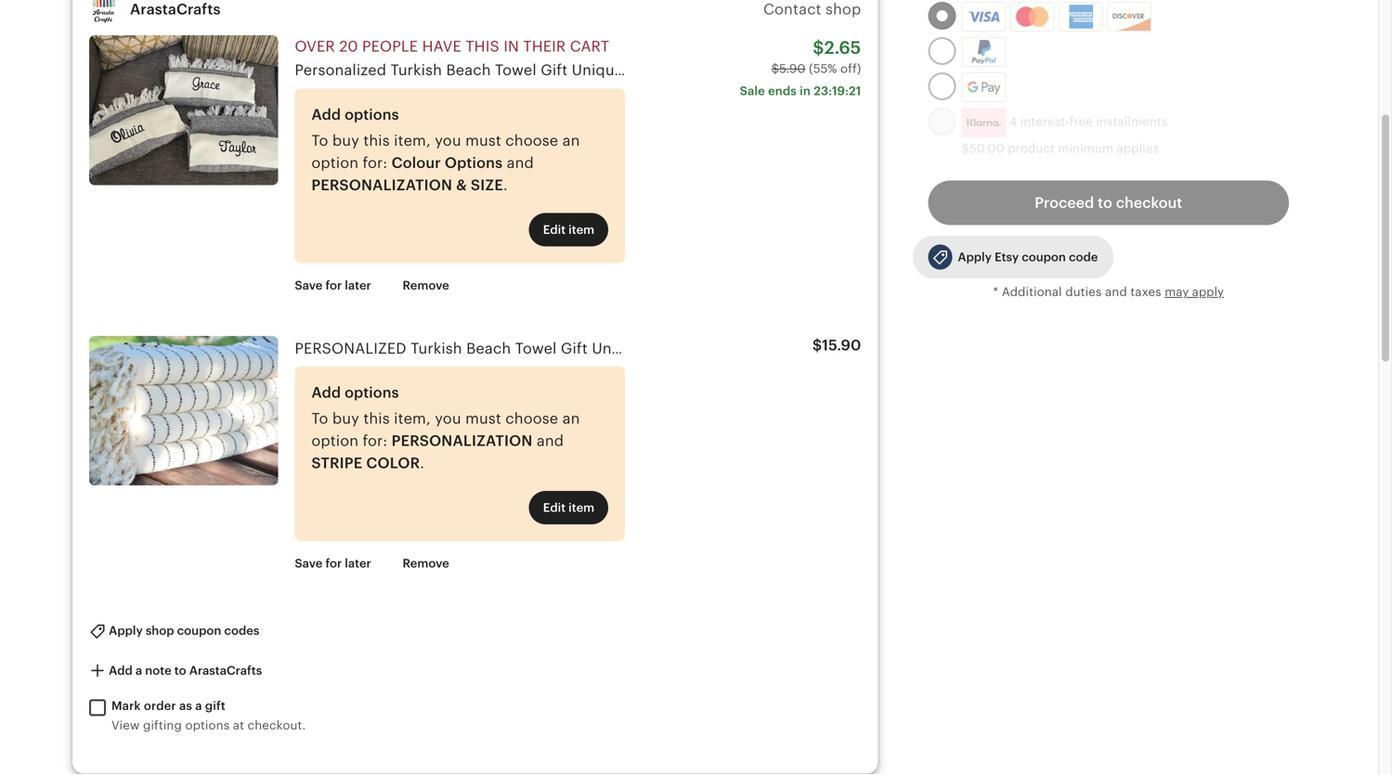 Task type: locate. For each thing, give the bounding box(es) containing it.
$ up ends
[[771, 62, 779, 76]]

christmas left gifts
[[1239, 340, 1312, 357]]

0 vertical spatial in
[[504, 38, 519, 55]]

1 vertical spatial edit item button
[[529, 491, 608, 525]]

1 choose from the top
[[505, 132, 558, 149]]

you for .
[[435, 410, 461, 427]]

1 vertical spatial choose
[[505, 410, 558, 427]]

towel inside over 20 people have this in their cart personalized turkish beach towel gift unique, bachelorette bridesmaid proposal wedding gift towel, monogrammed towels, unique christmas gift
[[495, 62, 537, 79]]

add options down personalized
[[311, 384, 399, 401]]

add options
[[311, 106, 399, 123], [311, 384, 399, 401]]

0 vertical spatial must
[[465, 132, 501, 149]]

1 vertical spatial to
[[174, 664, 186, 678]]

color
[[366, 455, 420, 472]]

to
[[1098, 195, 1112, 211], [174, 664, 186, 678]]

0 vertical spatial beach
[[446, 62, 491, 79]]

0 vertical spatial item,
[[394, 132, 431, 149]]

add for colour options and personalization & size .
[[311, 106, 341, 123]]

apply
[[958, 250, 992, 264], [109, 624, 143, 638]]

0 vertical spatial coupon
[[1022, 250, 1066, 264]]

their
[[523, 38, 566, 55]]

may apply button
[[1165, 284, 1224, 301]]

0 vertical spatial option
[[311, 155, 359, 171]]

add options for colour
[[311, 106, 399, 123]]

0 vertical spatial christmas
[[1259, 62, 1332, 79]]

1 horizontal spatial to
[[1098, 195, 1112, 211]]

4 interest-free installments
[[1006, 115, 1168, 129]]

personalization inside colour options and personalization & size .
[[311, 177, 452, 194]]

option
[[311, 155, 359, 171], [311, 433, 359, 449]]

to right proceed
[[1098, 195, 1112, 211]]

must
[[465, 132, 501, 149], [465, 410, 501, 427]]

coupon for etsy
[[1022, 250, 1066, 264]]

have right the who on the right top
[[1115, 340, 1149, 357]]

2 remove from the top
[[403, 557, 449, 571]]

1 you from the top
[[435, 132, 461, 149]]

1 vertical spatial an
[[562, 410, 580, 427]]

to inside button
[[1098, 195, 1112, 211]]

order
[[144, 699, 176, 713]]

add a note to arastacrafts button
[[75, 654, 276, 689]]

2 to buy this item, you must choose an option for: from the top
[[311, 410, 580, 449]]

1 remove button from the top
[[389, 269, 463, 303]]

2 edit item button from the top
[[529, 491, 608, 525]]

an
[[562, 132, 580, 149], [562, 410, 580, 427]]

2 vertical spatial options
[[185, 719, 230, 733]]

must for colour options
[[465, 132, 501, 149]]

apply left etsy
[[958, 250, 992, 264]]

1 horizontal spatial shop
[[826, 1, 861, 18]]

0 vertical spatial edit
[[543, 223, 566, 237]]

1 vertical spatial save for later
[[295, 557, 371, 571]]

2 item, from the top
[[394, 410, 431, 427]]

1 vertical spatial item
[[569, 501, 595, 515]]

duties
[[1065, 285, 1102, 299]]

turkish right personalized
[[411, 340, 462, 357]]

1 save from the top
[[295, 279, 323, 293]]

this for personalization
[[363, 410, 390, 427]]

coupon left codes
[[177, 624, 221, 638]]

to buy this item, you must choose an option for: up color
[[311, 410, 580, 449]]

1 vertical spatial remove
[[403, 557, 449, 571]]

. right stripe
[[420, 455, 425, 472]]

personalization up color
[[392, 433, 533, 449]]

for: for colour options
[[363, 155, 388, 171]]

2 vertical spatial this
[[363, 410, 390, 427]]

1 vertical spatial later
[[345, 557, 371, 571]]

0 vertical spatial and
[[507, 155, 534, 171]]

1 vertical spatial remove button
[[389, 547, 463, 581]]

monogrammed inside over 20 people have this in their cart personalized turkish beach towel gift unique, bachelorette bridesmaid proposal wedding gift towel, monogrammed towels, unique christmas gift
[[1031, 62, 1142, 79]]

shop up note
[[146, 624, 174, 638]]

options down gift
[[185, 719, 230, 733]]

1 vertical spatial arastacrafts
[[189, 664, 262, 678]]

a right as
[[195, 699, 202, 713]]

0 vertical spatial later
[[345, 279, 371, 293]]

edit item for personalization and stripe color .
[[543, 501, 595, 515]]

1 horizontal spatial have
[[1115, 340, 1149, 357]]

1 vertical spatial save for later button
[[281, 547, 385, 581]]

bridesmaid
[[728, 62, 810, 79]]

0 vertical spatial options
[[345, 106, 399, 123]]

christmas right unique
[[1259, 62, 1332, 79]]

to buy this item, you must choose an option for: for &
[[311, 132, 580, 171]]

0 vertical spatial shop
[[826, 1, 861, 18]]

1 vertical spatial this
[[363, 132, 390, 149]]

buy for personalization and stripe color .
[[332, 410, 359, 427]]

1 to buy this item, you must choose an option for: from the top
[[311, 132, 580, 171]]

edit for personalization and stripe color .
[[543, 501, 566, 515]]

you up personalization and stripe color .
[[435, 410, 461, 427]]

edit item button for colour options and personalization & size .
[[529, 213, 608, 247]]

colour options and personalization & size .
[[311, 155, 534, 194]]

1 vertical spatial in
[[800, 84, 811, 98]]

1 vertical spatial add options
[[311, 384, 399, 401]]

in right ends
[[800, 84, 811, 98]]

christmas
[[1259, 62, 1332, 79], [1239, 340, 1312, 357]]

save for 2.65
[[295, 279, 323, 293]]

0 vertical spatial apply
[[958, 250, 992, 264]]

and inside personalization and stripe color .
[[537, 433, 564, 449]]

1 vertical spatial item,
[[394, 410, 431, 427]]

remove button for 2.65
[[389, 269, 463, 303]]

0 horizontal spatial to
[[174, 664, 186, 678]]

installments
[[1096, 115, 1168, 129]]

turkish down the people
[[391, 62, 442, 79]]

. right "&"
[[503, 177, 508, 194]]

0 vertical spatial edit item
[[543, 223, 595, 237]]

0 vertical spatial save for later button
[[281, 269, 385, 303]]

options
[[345, 106, 399, 123], [345, 384, 399, 401], [185, 719, 230, 733]]

0 vertical spatial for:
[[363, 155, 388, 171]]

1 item, from the top
[[394, 132, 431, 149]]

0 vertical spatial to buy this item, you must choose an option for:
[[311, 132, 580, 171]]

1 remove from the top
[[403, 279, 449, 293]]

item,
[[394, 132, 431, 149], [394, 410, 431, 427]]

0 horizontal spatial monogrammed
[[652, 340, 763, 357]]

this up colour options and personalization & size . at the left
[[363, 132, 390, 149]]

0 vertical spatial $
[[813, 38, 824, 58]]

must up the options
[[465, 132, 501, 149]]

0 vertical spatial turkish
[[391, 62, 442, 79]]

choose for personalization
[[505, 410, 558, 427]]

0 vertical spatial personalization
[[311, 177, 452, 194]]

arastacrafts right arastacrafts icon on the top left
[[130, 1, 221, 18]]

2 you from the top
[[435, 410, 461, 427]]

2 for: from the top
[[363, 433, 388, 449]]

item, for colour
[[394, 132, 431, 149]]

trip,
[[930, 340, 962, 357]]

item, up personalization and stripe color .
[[394, 410, 431, 427]]

1 edit item from the top
[[543, 223, 595, 237]]

*
[[993, 285, 998, 299]]

1 horizontal spatial .
[[503, 177, 508, 194]]

2 later from the top
[[345, 557, 371, 571]]

later for 15.90
[[345, 557, 371, 571]]

1 vertical spatial coupon
[[177, 624, 221, 638]]

1 item from the top
[[569, 223, 595, 237]]

$ for 2.65
[[813, 38, 824, 58]]

gift
[[541, 62, 568, 79], [950, 62, 977, 79], [1336, 62, 1363, 79], [561, 340, 588, 357], [767, 340, 794, 357], [966, 340, 993, 357]]

a left note
[[135, 664, 142, 678]]

1 horizontal spatial apply
[[958, 250, 992, 264]]

edit
[[543, 223, 566, 237], [543, 501, 566, 515]]

0 vertical spatial save for later
[[295, 279, 371, 293]]

2 edit item from the top
[[543, 501, 595, 515]]

2 option from the top
[[311, 433, 359, 449]]

2 choose from the top
[[505, 410, 558, 427]]

this left the their
[[466, 38, 500, 55]]

0 vertical spatial monogrammed
[[1031, 62, 1142, 79]]

0 vertical spatial .
[[503, 177, 508, 194]]

1 vertical spatial edit
[[543, 501, 566, 515]]

a
[[135, 664, 142, 678], [195, 699, 202, 713]]

and inside colour options and personalization & size .
[[507, 155, 534, 171]]

0 horizontal spatial shop
[[146, 624, 174, 638]]

0 vertical spatial add
[[311, 106, 341, 123]]

2 must from the top
[[465, 410, 501, 427]]

to right note
[[174, 664, 186, 678]]

buy
[[332, 132, 359, 149], [332, 410, 359, 427]]

1 for: from the top
[[363, 155, 388, 171]]

coupon
[[1022, 250, 1066, 264], [177, 624, 221, 638]]

1 vertical spatial beach
[[466, 340, 511, 357]]

1 vertical spatial edit item
[[543, 501, 595, 515]]

item
[[569, 223, 595, 237], [569, 501, 595, 515]]

option up stripe
[[311, 433, 359, 449]]

in left the their
[[504, 38, 519, 55]]

choose
[[505, 132, 558, 149], [505, 410, 558, 427]]

apply shop coupon codes button
[[75, 614, 273, 649]]

shop for contact
[[826, 1, 861, 18]]

arastacrafts inside dropdown button
[[189, 664, 262, 678]]

shop inside dropdown button
[[146, 624, 174, 638]]

add a note to arastacrafts
[[106, 664, 262, 678]]

shop up 2.65
[[826, 1, 861, 18]]

towel
[[495, 62, 537, 79], [515, 340, 557, 357]]

0 vertical spatial you
[[435, 132, 461, 149]]

later
[[345, 279, 371, 293], [345, 557, 371, 571]]

0 horizontal spatial coupon
[[177, 624, 221, 638]]

an for colour options and personalization & size .
[[562, 132, 580, 149]]

checkout
[[1116, 195, 1182, 211]]

options inside mark order as a gift view gifting options at checkout.
[[185, 719, 230, 733]]

may
[[1165, 285, 1189, 299]]

0 horizontal spatial in
[[504, 38, 519, 55]]

2 an from the top
[[562, 410, 580, 427]]

0 vertical spatial remove
[[403, 279, 449, 293]]

later for 2.65
[[345, 279, 371, 293]]

arastacrafts
[[130, 1, 221, 18], [189, 664, 262, 678]]

christmas inside over 20 people have this in their cart personalized turkish beach towel gift unique, bachelorette bridesmaid proposal wedding gift towel, monogrammed towels, unique christmas gift
[[1259, 62, 1332, 79]]

0 horizontal spatial have
[[422, 38, 462, 55]]

0 vertical spatial save
[[295, 279, 323, 293]]

1 vertical spatial save
[[295, 557, 323, 571]]

1 horizontal spatial a
[[195, 699, 202, 713]]

product
[[1008, 142, 1055, 156]]

buy down the personalized
[[332, 132, 359, 149]]

contact shop button
[[763, 1, 861, 18]]

$ up (55%
[[813, 38, 824, 58]]

2 edit from the top
[[543, 501, 566, 515]]

personalization
[[311, 177, 452, 194], [392, 433, 533, 449]]

add down personalized
[[311, 384, 341, 401]]

2 vertical spatial add
[[109, 664, 133, 678]]

buy up stripe
[[332, 410, 359, 427]]

add up mark
[[109, 664, 133, 678]]

personalized turkish beach towel gift unique, bachelorette bridesmaid proposal wedding gift towel, monogrammed towels, unique christmas gift image
[[89, 35, 278, 185]]

monogrammed
[[1031, 62, 1142, 79], [652, 340, 763, 357]]

1 vertical spatial option
[[311, 433, 359, 449]]

1 save for later from the top
[[295, 279, 371, 293]]

1 vertical spatial personalization
[[392, 433, 533, 449]]

personalization inside personalization and stripe color .
[[392, 433, 533, 449]]

buy for colour options and personalization & size .
[[332, 132, 359, 149]]

1 must from the top
[[465, 132, 501, 149]]

must for personalization
[[465, 410, 501, 427]]

for: left colour
[[363, 155, 388, 171]]

item for colour options and personalization & size .
[[569, 223, 595, 237]]

must up personalization and stripe color .
[[465, 410, 501, 427]]

0 vertical spatial an
[[562, 132, 580, 149]]

to buy this item, you must choose an option for: up "&"
[[311, 132, 580, 171]]

$ left girls
[[812, 337, 822, 354]]

personalization and stripe color .
[[311, 433, 564, 472]]

option left colour
[[311, 155, 359, 171]]

1 vertical spatial a
[[195, 699, 202, 713]]

you up the options
[[435, 132, 461, 149]]

code
[[1069, 250, 1098, 264]]

apply etsy coupon code button
[[914, 236, 1112, 278]]

edit item
[[543, 223, 595, 237], [543, 501, 595, 515]]

save for later button for 2.65
[[281, 269, 385, 303]]

add options down the personalized
[[311, 106, 399, 123]]

item, up colour
[[394, 132, 431, 149]]

woman
[[1022, 340, 1076, 357]]

1 vertical spatial must
[[465, 410, 501, 427]]

1 vertical spatial apply
[[109, 624, 143, 638]]

1 edit item button from the top
[[529, 213, 608, 247]]

coupon up additional
[[1022, 250, 1066, 264]]

to up stripe
[[311, 410, 328, 427]]

20
[[339, 38, 358, 55]]

1 option from the top
[[311, 155, 359, 171]]

1 an from the top
[[562, 132, 580, 149]]

options down personalized
[[345, 384, 399, 401]]

0 vertical spatial this
[[466, 38, 500, 55]]

as
[[179, 699, 192, 713]]

2 horizontal spatial and
[[1105, 285, 1127, 299]]

1 vertical spatial for:
[[363, 433, 388, 449]]

2 buy from the top
[[332, 410, 359, 427]]

0 vertical spatial edit item button
[[529, 213, 608, 247]]

0 vertical spatial buy
[[332, 132, 359, 149]]

2 vertical spatial $
[[812, 337, 822, 354]]

this up color
[[363, 410, 390, 427]]

have
[[422, 38, 462, 55], [1115, 340, 1149, 357]]

this for colour options
[[363, 132, 390, 149]]

and
[[507, 155, 534, 171], [1105, 285, 1127, 299], [537, 433, 564, 449]]

have right the people
[[422, 38, 462, 55]]

0 vertical spatial add options
[[311, 106, 399, 123]]

item, for personalization
[[394, 410, 431, 427]]

0 vertical spatial unique,
[[572, 62, 628, 79]]

apply up add a note to arastacrafts dropdown button
[[109, 624, 143, 638]]

visa image
[[968, 9, 1000, 25]]

item for personalization and stripe color .
[[569, 501, 595, 515]]

0 horizontal spatial and
[[507, 155, 534, 171]]

arastacrafts up gift
[[189, 664, 262, 678]]

2 item from the top
[[569, 501, 595, 515]]

2 save for later from the top
[[295, 557, 371, 571]]

to down the personalized
[[311, 132, 328, 149]]

2 to from the top
[[311, 410, 328, 427]]

1 vertical spatial turkish
[[411, 340, 462, 357]]

for: up color
[[363, 433, 388, 449]]

for
[[325, 279, 342, 293], [798, 340, 818, 357], [997, 340, 1018, 357], [325, 557, 342, 571]]

edit item button for personalization and stripe color .
[[529, 491, 608, 525]]

15.90
[[822, 337, 861, 354]]

1 vertical spatial to
[[311, 410, 328, 427]]

0 horizontal spatial .
[[420, 455, 425, 472]]

2 save from the top
[[295, 557, 323, 571]]

0 horizontal spatial apply
[[109, 624, 143, 638]]

0 vertical spatial remove button
[[389, 269, 463, 303]]

choose for colour options
[[505, 132, 558, 149]]

. inside personalization and stripe color .
[[420, 455, 425, 472]]

0 vertical spatial to
[[311, 132, 328, 149]]

options down the personalized
[[345, 106, 399, 123]]

0 vertical spatial item
[[569, 223, 595, 237]]

2 remove button from the top
[[389, 547, 463, 581]]

1 vertical spatial to buy this item, you must choose an option for:
[[311, 410, 580, 449]]

0 vertical spatial a
[[135, 664, 142, 678]]

pay in 4 installments image
[[962, 108, 1006, 138]]

0 vertical spatial towel
[[495, 62, 537, 79]]

1 vertical spatial buy
[[332, 410, 359, 427]]

1 vertical spatial add
[[311, 384, 341, 401]]

shop for apply
[[146, 624, 174, 638]]

add down the personalized
[[311, 106, 341, 123]]

1 vertical spatial shop
[[146, 624, 174, 638]]

1 to from the top
[[311, 132, 328, 149]]

weekend
[[860, 340, 926, 357]]

1 save for later button from the top
[[281, 269, 385, 303]]

1 vertical spatial towel
[[515, 340, 557, 357]]

add options for personalization
[[311, 384, 399, 401]]

this
[[466, 38, 500, 55], [363, 132, 390, 149], [363, 410, 390, 427]]

1 add options from the top
[[311, 106, 399, 123]]

save for later
[[295, 279, 371, 293], [295, 557, 371, 571]]

2 save for later button from the top
[[281, 547, 385, 581]]

1 vertical spatial .
[[420, 455, 425, 472]]

an for personalization and stripe color .
[[562, 410, 580, 427]]

1 later from the top
[[345, 279, 371, 293]]

remove for 15.90
[[403, 557, 449, 571]]

1 edit from the top
[[543, 223, 566, 237]]

0 vertical spatial choose
[[505, 132, 558, 149]]

.
[[503, 177, 508, 194], [420, 455, 425, 472]]

personalized turkish beach towel gift unique, monogrammed gift for girls weekend trip,  gift for woman who have everything, christmas gifts
[[295, 340, 1351, 357]]

you
[[435, 132, 461, 149], [435, 410, 461, 427]]

apply
[[1192, 285, 1224, 299]]

in
[[504, 38, 519, 55], [800, 84, 811, 98]]

1 buy from the top
[[332, 132, 359, 149]]

personalization down colour
[[311, 177, 452, 194]]

for:
[[363, 155, 388, 171], [363, 433, 388, 449]]

remove button
[[389, 269, 463, 303], [389, 547, 463, 581]]

0 horizontal spatial a
[[135, 664, 142, 678]]

2 add options from the top
[[311, 384, 399, 401]]



Task type: describe. For each thing, give the bounding box(es) containing it.
edit item for colour options and personalization & size .
[[543, 223, 595, 237]]

to buy this item, you must choose an option for: for .
[[311, 410, 580, 449]]

over 20 people have this in their cart personalized turkish beach towel gift unique, bachelorette bridesmaid proposal wedding gift towel, monogrammed towels, unique christmas gift
[[295, 38, 1363, 79]]

who
[[1080, 340, 1111, 357]]

1 vertical spatial unique,
[[592, 340, 648, 357]]

beach inside over 20 people have this in their cart personalized turkish beach towel gift unique, bachelorette bridesmaid proposal wedding gift towel, monogrammed towels, unique christmas gift
[[446, 62, 491, 79]]

american express image
[[1061, 5, 1100, 29]]

options for personalization
[[345, 384, 399, 401]]

view
[[111, 719, 140, 733]]

wedding
[[881, 62, 946, 79]]

unique, inside over 20 people have this in their cart personalized turkish beach towel gift unique, bachelorette bridesmaid proposal wedding gift towel, monogrammed towels, unique christmas gift
[[572, 62, 628, 79]]

colour
[[392, 155, 441, 171]]

add for personalization and stripe color .
[[311, 384, 341, 401]]

proceed
[[1035, 195, 1094, 211]]

arastacrafts link
[[130, 1, 221, 18]]

remove for 2.65
[[403, 279, 449, 293]]

personalized turkish beach towel gift unique, monogrammed gift for girls weekend trip,  gift for woman who have everything, christmas gifts image
[[89, 336, 278, 486]]

for: for personalization
[[363, 433, 388, 449]]

coupon for shop
[[177, 624, 221, 638]]

. inside colour options and personalization & size .
[[503, 177, 508, 194]]

$ 15.90
[[812, 337, 861, 354]]

4
[[1009, 115, 1017, 129]]

1 vertical spatial monogrammed
[[652, 340, 763, 357]]

to for colour options and personalization & size .
[[311, 132, 328, 149]]

1 vertical spatial have
[[1115, 340, 1149, 357]]

gifts
[[1316, 340, 1351, 357]]

taxes
[[1131, 285, 1162, 299]]

minimum
[[1058, 142, 1113, 156]]

0 vertical spatial arastacrafts
[[130, 1, 221, 18]]

apply for apply shop coupon codes
[[109, 624, 143, 638]]

gift
[[205, 699, 226, 713]]

turkish inside over 20 people have this in their cart personalized turkish beach towel gift unique, bachelorette bridesmaid proposal wedding gift towel, monogrammed towels, unique christmas gift
[[391, 62, 442, 79]]

apply for apply etsy coupon code
[[958, 250, 992, 264]]

etsy
[[995, 250, 1019, 264]]

$ 2.65 $ 5.90 (55% off) sale ends in 23:19:21
[[740, 38, 861, 98]]

* additional duties and taxes may apply
[[993, 285, 1224, 299]]

have inside over 20 people have this in their cart personalized turkish beach towel gift unique, bachelorette bridesmaid proposal wedding gift towel, monogrammed towels, unique christmas gift
[[422, 38, 462, 55]]

cart
[[570, 38, 609, 55]]

1 vertical spatial and
[[1105, 285, 1127, 299]]

proceed to checkout button
[[928, 181, 1289, 225]]

towel,
[[981, 62, 1027, 79]]

save for later button for 15.90
[[281, 547, 385, 581]]

options
[[445, 155, 503, 171]]

contact
[[763, 1, 822, 18]]

personalized turkish beach towel gift unique, bachelorette bridesmaid proposal wedding gift towel, monogrammed towels, unique christmas gift link
[[295, 62, 1363, 79]]

unique
[[1203, 62, 1255, 79]]

paypal image
[[964, 40, 1003, 64]]

people
[[362, 38, 418, 55]]

$50.00 product minimum applies
[[962, 142, 1159, 156]]

you for &
[[435, 132, 461, 149]]

applies
[[1117, 142, 1159, 156]]

1 vertical spatial $
[[771, 62, 779, 76]]

a inside mark order as a gift view gifting options at checkout.
[[195, 699, 202, 713]]

checkout.
[[248, 719, 306, 733]]

everything,
[[1153, 340, 1235, 357]]

to for personalization and stripe color .
[[311, 410, 328, 427]]

in inside over 20 people have this in their cart personalized turkish beach towel gift unique, bachelorette bridesmaid proposal wedding gift towel, monogrammed towels, unique christmas gift
[[504, 38, 519, 55]]

sale
[[740, 84, 765, 98]]

ends
[[768, 84, 797, 98]]

23:19:21
[[814, 84, 861, 98]]

girls
[[822, 340, 856, 357]]

at
[[233, 719, 244, 733]]

gifting
[[143, 719, 182, 733]]

over
[[295, 38, 335, 55]]

free
[[1070, 115, 1093, 129]]

option for personalization and stripe color .
[[311, 433, 359, 449]]

off)
[[841, 62, 861, 76]]

a inside dropdown button
[[135, 664, 142, 678]]

5.90
[[779, 62, 806, 76]]

to inside dropdown button
[[174, 664, 186, 678]]

$50.00
[[962, 142, 1005, 156]]

additional
[[1002, 285, 1062, 299]]

add inside add a note to arastacrafts dropdown button
[[109, 664, 133, 678]]

&
[[456, 177, 467, 194]]

proceed to checkout
[[1035, 195, 1182, 211]]

1 vertical spatial christmas
[[1239, 340, 1312, 357]]

note
[[145, 664, 172, 678]]

arastacrafts image
[[89, 0, 119, 24]]

codes
[[224, 624, 259, 638]]

apply shop coupon codes
[[106, 624, 259, 638]]

mark
[[111, 699, 141, 713]]

save for later for 15.90
[[295, 557, 371, 571]]

size
[[471, 177, 503, 194]]

$ for 15.90
[[812, 337, 822, 354]]

mark order as a gift view gifting options at checkout.
[[111, 699, 306, 733]]

save for 15.90
[[295, 557, 323, 571]]

personalized turkish beach towel gift unique, monogrammed gift for girls weekend trip,  gift for woman who have everything, christmas gifts link
[[295, 340, 1351, 357]]

google pay image
[[962, 74, 1005, 101]]

mastercard image
[[1013, 5, 1052, 29]]

contact shop
[[763, 1, 861, 18]]

edit for colour options and personalization & size .
[[543, 223, 566, 237]]

remove button for 15.90
[[389, 547, 463, 581]]

personalized
[[295, 340, 407, 357]]

options for colour options
[[345, 106, 399, 123]]

discover image
[[1108, 6, 1151, 31]]

bachelorette
[[632, 62, 724, 79]]

in inside $ 2.65 $ 5.90 (55% off) sale ends in 23:19:21
[[800, 84, 811, 98]]

stripe
[[311, 455, 362, 472]]

2.65
[[824, 38, 861, 58]]

personalized
[[295, 62, 386, 79]]

proposal
[[814, 62, 877, 79]]

apply etsy coupon code
[[958, 250, 1098, 264]]

this inside over 20 people have this in their cart personalized turkish beach towel gift unique, bachelorette bridesmaid proposal wedding gift towel, monogrammed towels, unique christmas gift
[[466, 38, 500, 55]]

interest-
[[1020, 115, 1070, 129]]

option for colour options and personalization & size .
[[311, 155, 359, 171]]

save for later for 2.65
[[295, 279, 371, 293]]

towels,
[[1146, 62, 1199, 79]]

(55%
[[809, 62, 837, 76]]



Task type: vqa. For each thing, say whether or not it's contained in the screenshot.
Returns
no



